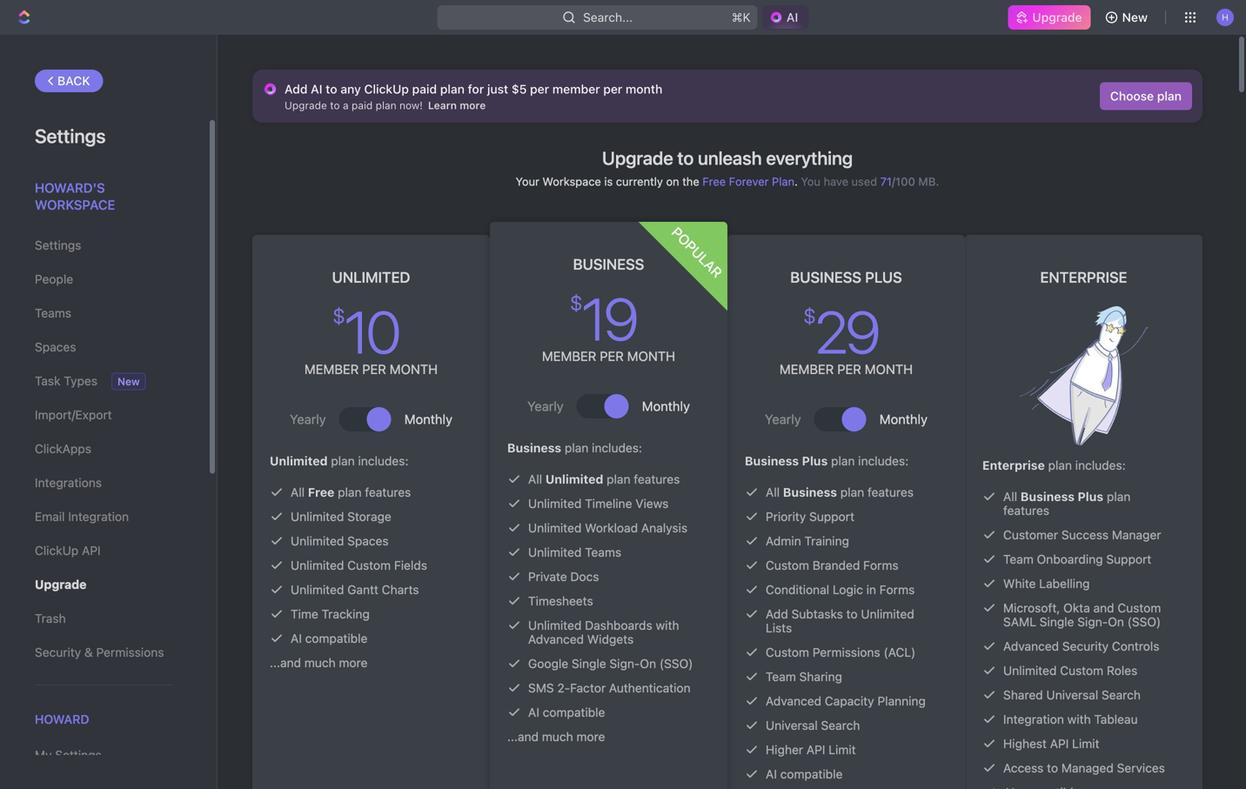 Task type: describe. For each thing, give the bounding box(es) containing it.
custom down advanced security controls
[[1061, 664, 1104, 678]]

free forever plan link
[[703, 175, 795, 188]]

okta
[[1064, 601, 1091, 616]]

import/export link
[[35, 401, 173, 430]]

lists
[[766, 621, 792, 636]]

business plus
[[791, 269, 903, 286]]

training
[[805, 534, 850, 549]]

views
[[636, 497, 669, 511]]

unlimited for unlimited timeline views
[[529, 497, 582, 511]]

unlimited custom fields
[[291, 559, 427, 573]]

1 horizontal spatial integration
[[1004, 713, 1065, 727]]

mb.
[[919, 175, 940, 188]]

admin
[[766, 534, 802, 549]]

1 horizontal spatial upgrade link
[[1009, 5, 1091, 30]]

monthly for 10
[[405, 412, 453, 427]]

features for all free plan features
[[365, 485, 411, 500]]

unlimited for unlimited storage
[[291, 510, 344, 524]]

upgrade to unleash everything your workspace is currently on the free forever plan . you have used 71 /100 mb.
[[516, 147, 940, 188]]

spaces link
[[35, 333, 173, 362]]

unlimited for unlimited custom roles
[[1004, 664, 1057, 678]]

fields
[[394, 559, 427, 573]]

yearly for 10
[[290, 412, 326, 427]]

access to managed services
[[1004, 761, 1166, 776]]

unlimited storage
[[291, 510, 392, 524]]

ai inside add ai to any clickup paid plan for just $5 per member per month upgrade to a paid plan now! learn more
[[311, 82, 323, 96]]

unleash
[[698, 147, 762, 169]]

business plan includes:
[[508, 441, 643, 455]]

1 horizontal spatial ...and much more
[[508, 730, 606, 744]]

now!
[[400, 99, 423, 111]]

just
[[487, 82, 509, 96]]

controls
[[1113, 640, 1160, 654]]

google single sign-on (sso)
[[529, 657, 693, 671]]

limit for highest api limit
[[1073, 737, 1100, 751]]

advanced capacity planning
[[766, 694, 926, 709]]

member inside add ai to any clickup paid plan for just $5 per member per month upgrade to a paid plan now! learn more
[[553, 82, 600, 96]]

0 horizontal spatial more
[[339, 656, 368, 670]]

ai inside 'button'
[[787, 10, 799, 24]]

71
[[881, 175, 892, 188]]

ai down sms
[[529, 706, 540, 720]]

custom inside microsoft, okta and custom saml single sign-on (sso)
[[1118, 601, 1162, 616]]

per for 29
[[838, 362, 862, 377]]

unlimited for unlimited spaces
[[291, 534, 344, 549]]

to inside upgrade to unleash everything your workspace is currently on the free forever plan . you have used 71 /100 mb.
[[678, 147, 694, 169]]

all for all business plus plan features
[[1004, 490, 1018, 504]]

saml
[[1004, 615, 1037, 630]]

howard's
[[35, 180, 105, 195]]

integration with tableau
[[1004, 713, 1138, 727]]

business for business plan includes:
[[508, 441, 562, 455]]

0 vertical spatial ai compatible
[[291, 632, 368, 646]]

all for all unlimited plan features
[[529, 472, 542, 487]]

plan
[[772, 175, 795, 188]]

charts
[[382, 583, 419, 597]]

clickup api link
[[35, 536, 173, 566]]

security & permissions link
[[35, 638, 173, 668]]

shared universal search
[[1004, 688, 1141, 703]]

limit for higher api limit
[[829, 743, 856, 757]]

member for 29
[[780, 362, 834, 377]]

includes: for business plan includes:
[[592, 441, 643, 455]]

$ 29 member per month
[[780, 297, 913, 377]]

0 horizontal spatial support
[[810, 510, 855, 524]]

1 vertical spatial (sso)
[[660, 657, 693, 671]]

workspace inside settings "element"
[[35, 197, 115, 212]]

upgrade inside upgrade to unleash everything your workspace is currently on the free forever plan . you have used 71 /100 mb.
[[602, 147, 674, 169]]

my settings link
[[35, 741, 173, 771]]

shared
[[1004, 688, 1044, 703]]

plan up all business plus plan features
[[1049, 458, 1073, 473]]

email
[[35, 510, 65, 524]]

choose plan
[[1111, 89, 1182, 103]]

manager
[[1113, 528, 1162, 542]]

0 horizontal spatial single
[[572, 657, 607, 671]]

$ for 19
[[570, 291, 580, 315]]

plan down the business plus plan includes:
[[841, 485, 865, 500]]

1 horizontal spatial monthly
[[642, 399, 690, 414]]

0 vertical spatial paid
[[412, 82, 437, 96]]

white
[[1004, 577, 1037, 591]]

features inside all business plus plan features
[[1004, 504, 1050, 518]]

to inside 'add subtasks to unlimited lists'
[[847, 607, 858, 622]]

custom down admin
[[766, 559, 810, 573]]

(acl)
[[884, 646, 916, 660]]

customer
[[1004, 528, 1059, 542]]

0 horizontal spatial universal
[[766, 719, 818, 733]]

1 vertical spatial teams
[[585, 545, 622, 560]]

0 horizontal spatial free
[[308, 485, 335, 500]]

member for 10
[[305, 362, 359, 377]]

all business plus plan features
[[1004, 490, 1131, 518]]

import/export
[[35, 408, 112, 422]]

settings inside 'link'
[[55, 749, 102, 763]]

1 vertical spatial paid
[[352, 99, 373, 111]]

2 horizontal spatial ai compatible
[[766, 768, 843, 782]]

highest
[[1004, 737, 1047, 751]]

$ for 10
[[333, 304, 342, 328]]

higher
[[766, 743, 804, 757]]

business up priority support
[[783, 485, 838, 500]]

for
[[468, 82, 484, 96]]

1 horizontal spatial search
[[1102, 688, 1141, 703]]

plan up all unlimited plan features at bottom
[[565, 441, 589, 455]]

upgrade left new button
[[1033, 10, 1083, 24]]

per for 19
[[600, 349, 624, 364]]

to left a
[[330, 99, 340, 111]]

permissions inside security & permissions link
[[96, 646, 164, 660]]

my
[[35, 749, 52, 763]]

analysis
[[642, 521, 688, 535]]

19
[[582, 284, 636, 353]]

in
[[867, 583, 877, 597]]

features for all business plan features
[[868, 485, 914, 500]]

trash
[[35, 612, 66, 626]]

1 vertical spatial settings
[[35, 238, 81, 252]]

/100
[[892, 175, 916, 188]]

1 vertical spatial forms
[[880, 583, 915, 597]]

settings element
[[0, 35, 218, 790]]

to left any
[[326, 82, 337, 96]]

1 horizontal spatial compatible
[[543, 706, 605, 720]]

plan up all free plan features
[[331, 454, 355, 468]]

h
[[1223, 12, 1229, 22]]

1 horizontal spatial yearly
[[528, 399, 564, 414]]

1 vertical spatial ...and
[[508, 730, 539, 744]]

sms 2-factor authentication
[[529, 681, 691, 696]]

capacity
[[825, 694, 875, 709]]

api for higher
[[807, 743, 826, 757]]

business for business plus plan includes:
[[745, 454, 799, 468]]

2 horizontal spatial compatible
[[781, 768, 843, 782]]

ai down time
[[291, 632, 302, 646]]

0 horizontal spatial sign-
[[610, 657, 640, 671]]

workload
[[585, 521, 638, 535]]

onboarding
[[1037, 552, 1104, 567]]

email integration link
[[35, 502, 173, 532]]

integrations link
[[35, 468, 173, 498]]

authentication
[[609, 681, 691, 696]]

month for 10
[[390, 362, 438, 377]]

enterprise for enterprise plan includes:
[[983, 458, 1046, 473]]

api for clickup
[[82, 544, 101, 558]]

month for 19
[[628, 349, 676, 364]]

forever
[[729, 175, 769, 188]]

timesheets
[[529, 594, 594, 609]]

learn
[[428, 99, 457, 111]]

0 vertical spatial universal
[[1047, 688, 1099, 703]]

month inside add ai to any clickup paid plan for just $5 per member per month upgrade to a paid plan now! learn more
[[626, 82, 663, 96]]

time tracking
[[291, 607, 370, 622]]

clickapps
[[35, 442, 91, 456]]

1 vertical spatial support
[[1107, 552, 1152, 567]]

plan left now!
[[376, 99, 397, 111]]

universal search
[[766, 719, 861, 733]]

plus inside all business plus plan features
[[1078, 490, 1104, 504]]

team for team onboarding support
[[1004, 552, 1034, 567]]

enterprise for enterprise
[[1041, 269, 1128, 286]]

people link
[[35, 265, 173, 294]]

search...
[[584, 10, 633, 24]]

business plus plan includes:
[[745, 454, 909, 468]]

priority
[[766, 510, 806, 524]]

priority support
[[766, 510, 855, 524]]

0 vertical spatial ...and
[[270, 656, 301, 670]]

add ai to any clickup paid plan for just $5 per member per month upgrade to a paid plan now! learn more
[[285, 82, 663, 111]]

all free plan features
[[291, 485, 411, 500]]

1 vertical spatial on
[[640, 657, 657, 671]]

advanced inside unlimited dashboards with advanced widgets
[[529, 633, 584, 647]]

private docs
[[529, 570, 599, 584]]

on
[[666, 175, 680, 188]]

team for team sharing
[[766, 670, 797, 684]]

settings link
[[35, 231, 173, 260]]



Task type: locate. For each thing, give the bounding box(es) containing it.
timeline
[[585, 497, 633, 511]]

types
[[64, 374, 98, 388]]

0 vertical spatial sign-
[[1078, 615, 1109, 630]]

1 horizontal spatial add
[[766, 607, 789, 622]]

workspace
[[543, 175, 601, 188], [35, 197, 115, 212]]

10
[[344, 297, 399, 367]]

features down the business plus plan includes:
[[868, 485, 914, 500]]

1 vertical spatial upgrade link
[[35, 570, 173, 600]]

api for highest
[[1051, 737, 1069, 751]]

api
[[82, 544, 101, 558], [1051, 737, 1069, 751], [807, 743, 826, 757]]

business up 19
[[573, 256, 645, 273]]

unlimited for unlimited workload analysis
[[529, 521, 582, 535]]

...and much more down time tracking
[[270, 656, 368, 670]]

1 horizontal spatial paid
[[412, 82, 437, 96]]

ai right ⌘k
[[787, 10, 799, 24]]

security & permissions
[[35, 646, 164, 660]]

spaces down "storage" on the left of the page
[[348, 534, 389, 549]]

permissions right '&' at the left of page
[[96, 646, 164, 660]]

1 vertical spatial search
[[821, 719, 861, 733]]

unlimited plan includes:
[[270, 454, 409, 468]]

0 horizontal spatial paid
[[352, 99, 373, 111]]

$ for 29
[[804, 304, 813, 328]]

plan up timeline
[[607, 472, 631, 487]]

1 vertical spatial new
[[118, 376, 140, 388]]

unlimited
[[332, 269, 410, 286], [270, 454, 328, 468], [546, 472, 604, 487], [529, 497, 582, 511], [291, 510, 344, 524], [529, 521, 582, 535], [291, 534, 344, 549], [529, 545, 582, 560], [291, 559, 344, 573], [291, 583, 344, 597], [861, 607, 915, 622], [529, 619, 582, 633], [1004, 664, 1057, 678]]

business up all unlimited plan features at bottom
[[508, 441, 562, 455]]

features up "storage" on the left of the page
[[365, 485, 411, 500]]

branded
[[813, 559, 861, 573]]

advanced for advanced security controls
[[1004, 640, 1060, 654]]

upgrade
[[1033, 10, 1083, 24], [285, 99, 327, 111], [602, 147, 674, 169], [35, 578, 87, 592]]

1 horizontal spatial more
[[460, 99, 486, 111]]

1 horizontal spatial permissions
[[813, 646, 881, 660]]

limit
[[1073, 737, 1100, 751], [829, 743, 856, 757]]

ai compatible down time tracking
[[291, 632, 368, 646]]

single inside microsoft, okta and custom saml single sign-on (sso)
[[1040, 615, 1075, 630]]

clickup down email
[[35, 544, 79, 558]]

limit up access to managed services
[[1073, 737, 1100, 751]]

includes: up all unlimited plan features at bottom
[[592, 441, 643, 455]]

all up the unlimited storage
[[291, 485, 305, 500]]

$ 19 member per month
[[542, 284, 676, 364]]

0 vertical spatial settings
[[35, 125, 106, 147]]

0 vertical spatial enterprise
[[1041, 269, 1128, 286]]

more down tracking
[[339, 656, 368, 670]]

1 horizontal spatial free
[[703, 175, 726, 188]]

0 horizontal spatial yearly
[[290, 412, 326, 427]]

(sso) up controls
[[1128, 615, 1162, 630]]

forms up in
[[864, 559, 899, 573]]

dashboards
[[585, 619, 653, 633]]

api down email integration
[[82, 544, 101, 558]]

much down time tracking
[[305, 656, 336, 670]]

includes: up all business plus plan features
[[1076, 458, 1126, 473]]

forms right in
[[880, 583, 915, 597]]

$ inside $ 29 member per month
[[804, 304, 813, 328]]

1 vertical spatial much
[[542, 730, 573, 744]]

teams down unlimited workload analysis
[[585, 545, 622, 560]]

all down business plan includes:
[[529, 472, 542, 487]]

1 horizontal spatial security
[[1063, 640, 1109, 654]]

clickup inside add ai to any clickup paid plan for just $5 per member per month upgrade to a paid plan now! learn more
[[364, 82, 409, 96]]

all inside all business plus plan features
[[1004, 490, 1018, 504]]

sign- up advanced security controls
[[1078, 615, 1109, 630]]

more inside add ai to any clickup paid plan for just $5 per member per month upgrade to a paid plan now! learn more
[[460, 99, 486, 111]]

1 horizontal spatial $
[[570, 291, 580, 315]]

and
[[1094, 601, 1115, 616]]

month inside $ 19 member per month
[[628, 349, 676, 364]]

unlimited for unlimited plan includes:
[[270, 454, 328, 468]]

plus for business plus plan includes:
[[802, 454, 828, 468]]

team onboarding support
[[1004, 552, 1152, 567]]

plan up all business plan features at the right bottom of page
[[832, 454, 855, 468]]

1 horizontal spatial universal
[[1047, 688, 1099, 703]]

upgrade inside settings "element"
[[35, 578, 87, 592]]

all for all business plan features
[[766, 485, 780, 500]]

2 vertical spatial plus
[[1078, 490, 1104, 504]]

ai compatible down 2-
[[529, 706, 605, 720]]

enterprise plan includes:
[[983, 458, 1126, 473]]

advanced down team sharing
[[766, 694, 822, 709]]

api down universal search
[[807, 743, 826, 757]]

logic
[[833, 583, 864, 597]]

microsoft,
[[1004, 601, 1061, 616]]

much down 2-
[[542, 730, 573, 744]]

with inside unlimited dashboards with advanced widgets
[[656, 619, 680, 633]]

0 vertical spatial team
[[1004, 552, 1034, 567]]

2-
[[558, 681, 570, 696]]

business for business plus
[[791, 269, 862, 286]]

(sso) inside microsoft, okta and custom saml single sign-on (sso)
[[1128, 615, 1162, 630]]

1 vertical spatial free
[[308, 485, 335, 500]]

per inside $ 19 member per month
[[600, 349, 624, 364]]

search
[[1102, 688, 1141, 703], [821, 719, 861, 733]]

paid
[[412, 82, 437, 96], [352, 99, 373, 111]]

search down roles
[[1102, 688, 1141, 703]]

plus for business plus
[[866, 269, 903, 286]]

unlimited for unlimited custom fields
[[291, 559, 344, 573]]

month for 29
[[865, 362, 913, 377]]

0 horizontal spatial spaces
[[35, 340, 76, 354]]

0 vertical spatial (sso)
[[1128, 615, 1162, 630]]

teams inside settings "element"
[[35, 306, 71, 320]]

everything
[[767, 147, 853, 169]]

includes: up all business plan features at the right bottom of page
[[859, 454, 909, 468]]

universal
[[1047, 688, 1099, 703], [766, 719, 818, 733]]

1 vertical spatial clickup
[[35, 544, 79, 558]]

0 horizontal spatial add
[[285, 82, 308, 96]]

unlimited inside 'add subtasks to unlimited lists'
[[861, 607, 915, 622]]

0 horizontal spatial permissions
[[96, 646, 164, 660]]

2 vertical spatial more
[[577, 730, 606, 744]]

0 vertical spatial plus
[[866, 269, 903, 286]]

advanced for advanced capacity planning
[[766, 694, 822, 709]]

1 permissions from the left
[[96, 646, 164, 660]]

is
[[605, 175, 613, 188]]

0 horizontal spatial team
[[766, 670, 797, 684]]

$ 10 member per month
[[305, 297, 438, 377]]

$ left 19
[[570, 291, 580, 315]]

clickup inside settings "element"
[[35, 544, 79, 558]]

month
[[626, 82, 663, 96], [628, 349, 676, 364], [390, 362, 438, 377], [865, 362, 913, 377]]

api inside settings "element"
[[82, 544, 101, 558]]

0 vertical spatial clickup
[[364, 82, 409, 96]]

more down factor
[[577, 730, 606, 744]]

advanced up google
[[529, 633, 584, 647]]

per inside $ 29 member per month
[[838, 362, 862, 377]]

1 horizontal spatial teams
[[585, 545, 622, 560]]

ai left any
[[311, 82, 323, 96]]

on inside microsoft, okta and custom saml single sign-on (sso)
[[1109, 615, 1125, 630]]

business inside all business plus plan features
[[1021, 490, 1075, 504]]

yearly up the business plus plan includes:
[[765, 412, 802, 427]]

1 vertical spatial with
[[1068, 713, 1092, 727]]

1 vertical spatial team
[[766, 670, 797, 684]]

0 horizontal spatial monthly
[[405, 412, 453, 427]]

...and down time
[[270, 656, 301, 670]]

integration inside "link"
[[68, 510, 129, 524]]

0 horizontal spatial (sso)
[[660, 657, 693, 671]]

single up advanced security controls
[[1040, 615, 1075, 630]]

upgrade inside add ai to any clickup paid plan for just $5 per member per month upgrade to a paid plan now! learn more
[[285, 99, 327, 111]]

support down "manager"
[[1107, 552, 1152, 567]]

widgets
[[588, 633, 634, 647]]

.
[[795, 175, 798, 188]]

plus up success
[[1078, 490, 1104, 504]]

business down "enterprise plan includes:"
[[1021, 490, 1075, 504]]

2 horizontal spatial yearly
[[765, 412, 802, 427]]

custom branded forms
[[766, 559, 899, 573]]

new inside settings "element"
[[118, 376, 140, 388]]

enterprise image
[[1020, 306, 1149, 446]]

includes: up all free plan features
[[358, 454, 409, 468]]

2 vertical spatial settings
[[55, 749, 102, 763]]

0 horizontal spatial integration
[[68, 510, 129, 524]]

sign- inside microsoft, okta and custom saml single sign-on (sso)
[[1078, 615, 1109, 630]]

1 horizontal spatial support
[[1107, 552, 1152, 567]]

1 vertical spatial ai compatible
[[529, 706, 605, 720]]

1 horizontal spatial much
[[542, 730, 573, 744]]

team left sharing
[[766, 670, 797, 684]]

1 vertical spatial workspace
[[35, 197, 115, 212]]

1 horizontal spatial spaces
[[348, 534, 389, 549]]

0 horizontal spatial advanced
[[529, 633, 584, 647]]

1 horizontal spatial with
[[1068, 713, 1092, 727]]

plan inside choose plan link
[[1158, 89, 1182, 103]]

compatible down time tracking
[[305, 632, 368, 646]]

my settings
[[35, 749, 102, 763]]

a
[[343, 99, 349, 111]]

yearly for 29
[[765, 412, 802, 427]]

business up 29
[[791, 269, 862, 286]]

...and much more down 2-
[[508, 730, 606, 744]]

$ inside $ 10 member per month
[[333, 304, 342, 328]]

1 vertical spatial sign-
[[610, 657, 640, 671]]

to up the
[[678, 147, 694, 169]]

custom up gantt
[[348, 559, 391, 573]]

security inside settings "element"
[[35, 646, 81, 660]]

compatible
[[305, 632, 368, 646], [543, 706, 605, 720], [781, 768, 843, 782]]

0 horizontal spatial limit
[[829, 743, 856, 757]]

with down shared universal search
[[1068, 713, 1092, 727]]

1 vertical spatial more
[[339, 656, 368, 670]]

...and
[[270, 656, 301, 670], [508, 730, 539, 744]]

yearly up unlimited plan includes: at the bottom left
[[290, 412, 326, 427]]

1 horizontal spatial limit
[[1073, 737, 1100, 751]]

0 vertical spatial single
[[1040, 615, 1075, 630]]

monthly for 29
[[880, 412, 928, 427]]

universal up higher
[[766, 719, 818, 733]]

docs
[[571, 570, 599, 584]]

to down logic
[[847, 607, 858, 622]]

0 horizontal spatial compatible
[[305, 632, 368, 646]]

settings right my
[[55, 749, 102, 763]]

0 horizontal spatial search
[[821, 719, 861, 733]]

used
[[852, 175, 878, 188]]

member for 19
[[542, 349, 597, 364]]

plan up the learn at the left top
[[440, 82, 465, 96]]

1 horizontal spatial on
[[1109, 615, 1125, 630]]

2 horizontal spatial plus
[[1078, 490, 1104, 504]]

0 horizontal spatial new
[[118, 376, 140, 388]]

team up white
[[1004, 552, 1034, 567]]

plan right choose
[[1158, 89, 1182, 103]]

new inside button
[[1123, 10, 1148, 24]]

settings up people
[[35, 238, 81, 252]]

1 vertical spatial compatible
[[543, 706, 605, 720]]

highest api limit
[[1004, 737, 1100, 751]]

time
[[291, 607, 318, 622]]

integration down integrations link
[[68, 510, 129, 524]]

2 vertical spatial compatible
[[781, 768, 843, 782]]

0 horizontal spatial clickup
[[35, 544, 79, 558]]

add left any
[[285, 82, 308, 96]]

security left '&' at the left of page
[[35, 646, 81, 660]]

ai compatible down higher api limit at the right of the page
[[766, 768, 843, 782]]

$ left 10
[[333, 304, 342, 328]]

includes: for enterprise plan includes:
[[1076, 458, 1126, 473]]

access
[[1004, 761, 1044, 776]]

success
[[1062, 528, 1109, 542]]

0 vertical spatial support
[[810, 510, 855, 524]]

month inside $ 10 member per month
[[390, 362, 438, 377]]

&
[[84, 646, 93, 660]]

to down highest api limit
[[1048, 761, 1059, 776]]

paid up now!
[[412, 82, 437, 96]]

unlimited for unlimited dashboards with advanced widgets
[[529, 619, 582, 633]]

2 horizontal spatial more
[[577, 730, 606, 744]]

custom right and
[[1118, 601, 1162, 616]]

0 vertical spatial ...and much more
[[270, 656, 368, 670]]

compatible down 2-
[[543, 706, 605, 720]]

1 horizontal spatial clickup
[[364, 82, 409, 96]]

plan up the unlimited storage
[[338, 485, 362, 500]]

1 horizontal spatial plus
[[866, 269, 903, 286]]

1 vertical spatial integration
[[1004, 713, 1065, 727]]

0 horizontal spatial ai compatible
[[291, 632, 368, 646]]

integrations
[[35, 476, 102, 490]]

sms
[[529, 681, 554, 696]]

$ left 29
[[804, 304, 813, 328]]

upgrade left a
[[285, 99, 327, 111]]

member inside $ 29 member per month
[[780, 362, 834, 377]]

plan inside all business plus plan features
[[1107, 490, 1131, 504]]

features for all unlimited plan features
[[634, 472, 680, 487]]

yearly up business plan includes:
[[528, 399, 564, 414]]

microsoft, okta and custom saml single sign-on (sso)
[[1004, 601, 1162, 630]]

1 horizontal spatial new
[[1123, 10, 1148, 24]]

to
[[326, 82, 337, 96], [330, 99, 340, 111], [678, 147, 694, 169], [847, 607, 858, 622], [1048, 761, 1059, 776]]

member inside $ 19 member per month
[[542, 349, 597, 364]]

support up the training
[[810, 510, 855, 524]]

team sharing
[[766, 670, 843, 684]]

add for add subtasks to unlimited lists
[[766, 607, 789, 622]]

add inside add ai to any clickup paid plan for just $5 per member per month upgrade to a paid plan now! learn more
[[285, 82, 308, 96]]

0 horizontal spatial api
[[82, 544, 101, 558]]

0 vertical spatial with
[[656, 619, 680, 633]]

trash link
[[35, 604, 173, 634]]

unlimited inside unlimited dashboards with advanced widgets
[[529, 619, 582, 633]]

per inside $ 10 member per month
[[362, 362, 386, 377]]

includes: for unlimited plan includes:
[[358, 454, 409, 468]]

teams down people
[[35, 306, 71, 320]]

month inside $ 29 member per month
[[865, 362, 913, 377]]

0 vertical spatial spaces
[[35, 340, 76, 354]]

unlimited for unlimited teams
[[529, 545, 582, 560]]

howard
[[35, 713, 89, 727]]

free up the unlimited storage
[[308, 485, 335, 500]]

upgrade down clickup api
[[35, 578, 87, 592]]

add inside 'add subtasks to unlimited lists'
[[766, 607, 789, 622]]

search down advanced capacity planning
[[821, 719, 861, 733]]

unlimited teams
[[529, 545, 622, 560]]

features up 'customer' at bottom right
[[1004, 504, 1050, 518]]

all up priority
[[766, 485, 780, 500]]

advanced security controls
[[1004, 640, 1160, 654]]

spaces up task
[[35, 340, 76, 354]]

plus
[[866, 269, 903, 286], [802, 454, 828, 468], [1078, 490, 1104, 504]]

unlimited workload analysis
[[529, 521, 688, 535]]

0 horizontal spatial ...and much more
[[270, 656, 368, 670]]

advanced
[[529, 633, 584, 647], [1004, 640, 1060, 654], [766, 694, 822, 709]]

custom down lists
[[766, 646, 810, 660]]

paid right a
[[352, 99, 373, 111]]

0 horizontal spatial with
[[656, 619, 680, 633]]

unlimited for unlimited gantt charts
[[291, 583, 344, 597]]

planning
[[878, 694, 926, 709]]

1 vertical spatial plus
[[802, 454, 828, 468]]

custom
[[348, 559, 391, 573], [766, 559, 810, 573], [1118, 601, 1162, 616], [766, 646, 810, 660], [1061, 664, 1104, 678]]

workspace down howard's
[[35, 197, 115, 212]]

upgrade link left new button
[[1009, 5, 1091, 30]]

email integration
[[35, 510, 129, 524]]

$ inside $ 19 member per month
[[570, 291, 580, 315]]

all for all free plan features
[[291, 485, 305, 500]]

2 horizontal spatial monthly
[[880, 412, 928, 427]]

have
[[824, 175, 849, 188]]

plus up 29
[[866, 269, 903, 286]]

0 vertical spatial forms
[[864, 559, 899, 573]]

all up 'customer' at bottom right
[[1004, 490, 1018, 504]]

new button
[[1098, 3, 1159, 31]]

popular
[[669, 224, 726, 281]]

private
[[529, 570, 567, 584]]

plan up "manager"
[[1107, 490, 1131, 504]]

unlimited spaces
[[291, 534, 389, 549]]

0 vertical spatial search
[[1102, 688, 1141, 703]]

h button
[[1212, 3, 1240, 31]]

per for 10
[[362, 362, 386, 377]]

unlimited timeline views
[[529, 497, 669, 511]]

clickapps link
[[35, 434, 173, 464]]

free
[[703, 175, 726, 188], [308, 485, 335, 500]]

0 horizontal spatial $
[[333, 304, 342, 328]]

member inside $ 10 member per month
[[305, 362, 359, 377]]

business for business
[[573, 256, 645, 273]]

0 vertical spatial teams
[[35, 306, 71, 320]]

on up controls
[[1109, 615, 1125, 630]]

1 vertical spatial universal
[[766, 719, 818, 733]]

0 vertical spatial new
[[1123, 10, 1148, 24]]

permissions down 'add subtasks to unlimited lists'
[[813, 646, 881, 660]]

clickup up now!
[[364, 82, 409, 96]]

compatible down higher api limit at the right of the page
[[781, 768, 843, 782]]

0 horizontal spatial ...and
[[270, 656, 301, 670]]

team
[[1004, 552, 1034, 567], [766, 670, 797, 684]]

unlimited for unlimited
[[332, 269, 410, 286]]

task
[[35, 374, 61, 388]]

plan
[[440, 82, 465, 96], [1158, 89, 1182, 103], [376, 99, 397, 111], [565, 441, 589, 455], [331, 454, 355, 468], [832, 454, 855, 468], [1049, 458, 1073, 473], [607, 472, 631, 487], [338, 485, 362, 500], [841, 485, 865, 500], [1107, 490, 1131, 504]]

ai down higher
[[766, 768, 777, 782]]

unlimited custom roles
[[1004, 664, 1138, 678]]

your
[[516, 175, 540, 188]]

free inside upgrade to unleash everything your workspace is currently on the free forever plan . you have used 71 /100 mb.
[[703, 175, 726, 188]]

add for add ai to any clickup paid plan for just $5 per member per month upgrade to a paid plan now! learn more
[[285, 82, 308, 96]]

google
[[529, 657, 569, 671]]

ai button
[[763, 5, 809, 30]]

storage
[[348, 510, 392, 524]]

$5
[[512, 82, 527, 96]]

2 permissions from the left
[[813, 646, 881, 660]]

1 horizontal spatial single
[[1040, 615, 1075, 630]]

settings up howard's
[[35, 125, 106, 147]]

1 horizontal spatial ai compatible
[[529, 706, 605, 720]]

0 vertical spatial compatible
[[305, 632, 368, 646]]

spaces inside settings "element"
[[35, 340, 76, 354]]

0 horizontal spatial much
[[305, 656, 336, 670]]

upgrade up the currently
[[602, 147, 674, 169]]

workspace inside upgrade to unleash everything your workspace is currently on the free forever plan . you have used 71 /100 mb.
[[543, 175, 601, 188]]

0 vertical spatial workspace
[[543, 175, 601, 188]]

with
[[656, 619, 680, 633], [1068, 713, 1092, 727]]

0 vertical spatial on
[[1109, 615, 1125, 630]]



Task type: vqa. For each thing, say whether or not it's contained in the screenshot.
left ClickUp
yes



